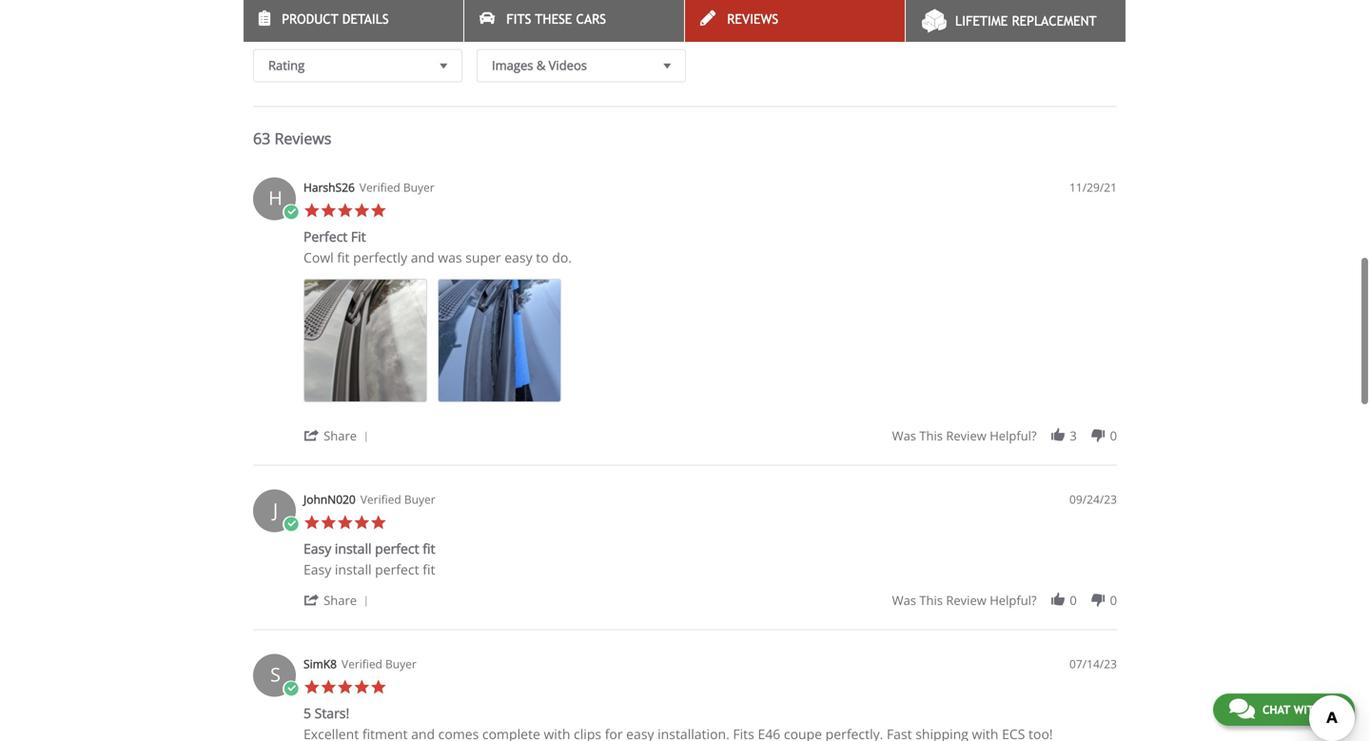 Task type: describe. For each thing, give the bounding box(es) containing it.
vote up review by harshs26 on 29 nov 2021 image
[[1050, 427, 1067, 444]]

images
[[492, 56, 533, 74]]

vote down review by johnn020 on 24 sep 2023 image
[[1090, 592, 1107, 609]]

fits these cars
[[507, 11, 606, 27]]

chat
[[1263, 703, 1291, 717]]

easy install perfect fit heading
[[304, 540, 435, 561]]

verified buyer heading for s
[[342, 656, 417, 672]]

fits these cars link
[[465, 0, 684, 42]]

buyer for s
[[386, 656, 417, 672]]

images & videos
[[492, 56, 587, 74]]

2 vertical spatial fit
[[423, 560, 435, 579]]

0 for h
[[1110, 427, 1118, 444]]

0 right vote up review by johnn020 on 24 sep 2023 image
[[1070, 592, 1077, 609]]

2 easy from the top
[[304, 560, 331, 579]]

simk8
[[304, 656, 337, 672]]

5 stars! heading
[[304, 704, 350, 726]]

image of review by harshs26 on 29 nov 2021 number 1 image
[[304, 279, 427, 402]]

circle checkmark image for j
[[283, 516, 299, 533]]

harshs26
[[304, 179, 355, 195]]

perfect fit cowl fit perfectly and was super easy to do.
[[304, 227, 572, 266]]

to
[[536, 248, 549, 266]]

perfect fit heading
[[304, 227, 366, 249]]

63
[[253, 128, 271, 148]]

0 for j
[[1110, 592, 1118, 609]]

verified for s
[[342, 656, 383, 672]]

s
[[270, 661, 281, 688]]

2 perfect from the top
[[375, 560, 419, 579]]

review for h
[[946, 427, 987, 444]]

Images & Videos Filter field
[[477, 49, 686, 82]]

review for j
[[946, 592, 987, 609]]

down triangle image
[[659, 56, 676, 75]]

2 install from the top
[[335, 560, 372, 579]]

chat with us link
[[1214, 694, 1355, 726]]

verified buyer heading for h
[[360, 179, 435, 195]]

share for h
[[324, 427, 357, 444]]

07/14/23
[[1070, 656, 1118, 672]]

lifetime
[[956, 13, 1008, 29]]

seperator image
[[360, 432, 372, 443]]

group for h
[[892, 427, 1118, 444]]

replacement
[[1012, 13, 1097, 29]]

review date 09/24/23 element
[[1070, 491, 1118, 508]]

group for j
[[892, 592, 1118, 609]]

3
[[1070, 427, 1077, 444]]

chat with us
[[1263, 703, 1339, 717]]

cars
[[576, 11, 606, 27]]

super
[[466, 248, 501, 266]]

was
[[438, 248, 462, 266]]

verified for j
[[361, 491, 401, 507]]

lifetime replacement link
[[906, 0, 1126, 42]]

comments image
[[1230, 698, 1255, 721]]

cowl
[[304, 248, 334, 266]]

was this review helpful? for h
[[892, 427, 1037, 444]]

perfect
[[304, 227, 348, 245]]

product details link
[[244, 0, 464, 42]]

was for h
[[892, 427, 917, 444]]

videos
[[549, 56, 587, 74]]

circle checkmark image
[[283, 681, 299, 698]]

product
[[282, 11, 339, 27]]

5
[[304, 704, 311, 722]]

seperator image
[[360, 596, 372, 608]]



Task type: vqa. For each thing, say whether or not it's contained in the screenshot.
middle Verified Buyer "HEADING"
yes



Task type: locate. For each thing, give the bounding box(es) containing it.
1 vertical spatial share
[[324, 592, 357, 609]]

1 share image from the top
[[304, 427, 320, 444]]

Search Reviews search field
[[253, 0, 686, 16]]

1 vertical spatial share button
[[304, 591, 375, 609]]

share image left seperator icon
[[304, 427, 320, 444]]

helpful? for h
[[990, 427, 1037, 444]]

share button for j
[[304, 591, 375, 609]]

Rating Filter field
[[253, 49, 463, 82]]

share for j
[[324, 592, 357, 609]]

0 vertical spatial helpful?
[[990, 427, 1037, 444]]

2 was from the top
[[892, 592, 917, 609]]

was this review helpful? left vote up review by harshs26 on 29 nov 2021 icon in the bottom right of the page
[[892, 427, 1037, 444]]

&
[[537, 56, 546, 74]]

buyer up easy install perfect fit heading
[[404, 491, 436, 507]]

fit inside perfect fit cowl fit perfectly and was super easy to do.
[[337, 248, 350, 266]]

vote down review by harshs26 on 29 nov 2021 image
[[1090, 427, 1107, 444]]

was for j
[[892, 592, 917, 609]]

2 was this review helpful? from the top
[[892, 592, 1037, 609]]

review date 07/14/23 element
[[1070, 656, 1118, 672]]

share button for h
[[304, 426, 375, 444]]

verified right simk8 at the bottom
[[342, 656, 383, 672]]

11/29/21
[[1070, 179, 1118, 195]]

install up seperator image
[[335, 560, 372, 579]]

1 vertical spatial circle checkmark image
[[283, 516, 299, 533]]

fits
[[507, 11, 531, 27]]

0 vertical spatial group
[[892, 427, 1118, 444]]

share left seperator image
[[324, 592, 357, 609]]

and
[[411, 248, 435, 266]]

share button up johnn020
[[304, 426, 375, 444]]

johnn020
[[304, 491, 356, 507]]

2 group from the top
[[892, 592, 1118, 609]]

down triangle image
[[435, 56, 452, 75]]

helpful? left vote up review by johnn020 on 24 sep 2023 image
[[990, 592, 1037, 609]]

0 vertical spatial share image
[[304, 427, 320, 444]]

2 this from the top
[[920, 592, 943, 609]]

1 install from the top
[[335, 540, 372, 558]]

review
[[946, 427, 987, 444], [946, 592, 987, 609]]

tab panel containing h
[[244, 168, 1127, 742]]

review date 11/29/21 element
[[1070, 179, 1118, 195]]

1 was this review helpful? from the top
[[892, 427, 1037, 444]]

2 list item from the left
[[438, 279, 562, 402]]

share left seperator icon
[[324, 427, 357, 444]]

5 stars!
[[304, 704, 350, 722]]

2 vertical spatial verified
[[342, 656, 383, 672]]

lifetime replacement
[[956, 13, 1097, 29]]

group
[[892, 427, 1118, 444], [892, 592, 1118, 609]]

details
[[342, 11, 389, 27]]

tab panel
[[244, 168, 1127, 742]]

harshs26 verified buyer
[[304, 179, 435, 195]]

install
[[335, 540, 372, 558], [335, 560, 372, 579]]

verified buyer heading
[[360, 179, 435, 195], [361, 491, 436, 508], [342, 656, 417, 672]]

star image
[[304, 202, 320, 219], [370, 202, 387, 219], [304, 514, 320, 531], [337, 514, 354, 531], [354, 514, 370, 531], [370, 514, 387, 531], [320, 679, 337, 696], [337, 679, 354, 696]]

image of review by harshs26 on 29 nov 2021 number 2 image
[[438, 279, 562, 402]]

0 vertical spatial was
[[892, 427, 917, 444]]

simk8 verified buyer
[[304, 656, 417, 672]]

list
[[304, 279, 1118, 413]]

buyer right simk8 at the bottom
[[386, 656, 417, 672]]

0 vertical spatial was this review helpful?
[[892, 427, 1037, 444]]

verified right johnn020
[[361, 491, 401, 507]]

verified buyer heading right simk8 at the bottom
[[342, 656, 417, 672]]

vote up review by johnn020 on 24 sep 2023 image
[[1050, 592, 1067, 609]]

0 vertical spatial share
[[324, 427, 357, 444]]

easy
[[304, 540, 331, 558], [304, 560, 331, 579]]

list item down super
[[438, 279, 562, 402]]

verified buyer heading up fit
[[360, 179, 435, 195]]

1 perfect from the top
[[375, 540, 419, 558]]

1 list item from the left
[[304, 279, 427, 402]]

johnn020 verified buyer
[[304, 491, 436, 507]]

0 right vote down review by harshs26 on 29 nov 2021 image
[[1110, 427, 1118, 444]]

0
[[1110, 427, 1118, 444], [1070, 592, 1077, 609], [1110, 592, 1118, 609]]

1 vertical spatial verified
[[361, 491, 401, 507]]

was this review helpful? left vote up review by johnn020 on 24 sep 2023 image
[[892, 592, 1037, 609]]

h
[[269, 184, 283, 211]]

easy install perfect fit easy install perfect fit
[[304, 540, 435, 579]]

share image
[[304, 427, 320, 444], [304, 592, 320, 609]]

63 reviews
[[253, 128, 332, 148]]

buyer for j
[[404, 491, 436, 507]]

0 vertical spatial easy
[[304, 540, 331, 558]]

was this review helpful?
[[892, 427, 1037, 444], [892, 592, 1037, 609]]

share image for h
[[304, 427, 320, 444]]

product details
[[282, 11, 389, 27]]

circle checkmark image
[[283, 204, 299, 221], [283, 516, 299, 533]]

do.
[[552, 248, 572, 266]]

this for h
[[920, 427, 943, 444]]

0 vertical spatial perfect
[[375, 540, 419, 558]]

1 review from the top
[[946, 427, 987, 444]]

fit for cowl
[[337, 248, 350, 266]]

1 horizontal spatial list item
[[438, 279, 562, 402]]

fit for perfect
[[423, 540, 435, 558]]

helpful? left vote up review by harshs26 on 29 nov 2021 icon in the bottom right of the page
[[990, 427, 1037, 444]]

list item
[[304, 279, 427, 402], [438, 279, 562, 402]]

was this review helpful? for j
[[892, 592, 1037, 609]]

buyer for h
[[403, 179, 435, 195]]

reviews
[[727, 11, 779, 27], [275, 128, 332, 148]]

1 vertical spatial verified buyer heading
[[361, 491, 436, 508]]

1 vertical spatial helpful?
[[990, 592, 1037, 609]]

0 vertical spatial buyer
[[403, 179, 435, 195]]

1 vertical spatial easy
[[304, 560, 331, 579]]

share button
[[304, 426, 375, 444], [304, 591, 375, 609]]

these
[[535, 11, 572, 27]]

1 easy from the top
[[304, 540, 331, 558]]

1 vertical spatial fit
[[423, 540, 435, 558]]

0 vertical spatial install
[[335, 540, 372, 558]]

verified buyer heading up easy install perfect fit heading
[[361, 491, 436, 508]]

1 vertical spatial share image
[[304, 592, 320, 609]]

0 vertical spatial share button
[[304, 426, 375, 444]]

2 vertical spatial verified buyer heading
[[342, 656, 417, 672]]

reviews link
[[685, 0, 905, 42]]

1 was from the top
[[892, 427, 917, 444]]

rating
[[268, 56, 305, 74]]

1 vertical spatial was this review helpful?
[[892, 592, 1037, 609]]

circle checkmark image right h
[[283, 204, 299, 221]]

fit
[[351, 227, 366, 245]]

review left vote up review by johnn020 on 24 sep 2023 image
[[946, 592, 987, 609]]

1 share button from the top
[[304, 426, 375, 444]]

helpful?
[[990, 427, 1037, 444], [990, 592, 1037, 609]]

1 vertical spatial buyer
[[404, 491, 436, 507]]

1 circle checkmark image from the top
[[283, 204, 299, 221]]

us
[[1326, 703, 1339, 717]]

1 vertical spatial reviews
[[275, 128, 332, 148]]

stars!
[[315, 704, 350, 722]]

share image left seperator image
[[304, 592, 320, 609]]

verified right harshs26
[[360, 179, 401, 195]]

0 vertical spatial reviews
[[727, 11, 779, 27]]

this for j
[[920, 592, 943, 609]]

1 share from the top
[[324, 427, 357, 444]]

1 helpful? from the top
[[990, 427, 1037, 444]]

2 review from the top
[[946, 592, 987, 609]]

star image
[[320, 202, 337, 219], [337, 202, 354, 219], [354, 202, 370, 219], [320, 514, 337, 531], [304, 679, 320, 696], [354, 679, 370, 696], [370, 679, 387, 696]]

review left vote up review by harshs26 on 29 nov 2021 icon in the bottom right of the page
[[946, 427, 987, 444]]

buyer
[[403, 179, 435, 195], [404, 491, 436, 507], [386, 656, 417, 672]]

2 share button from the top
[[304, 591, 375, 609]]

verified
[[360, 179, 401, 195], [361, 491, 401, 507], [342, 656, 383, 672]]

0 horizontal spatial list item
[[304, 279, 427, 402]]

share button down easy install perfect fit easy install perfect fit
[[304, 591, 375, 609]]

j
[[273, 497, 278, 523]]

2 helpful? from the top
[[990, 592, 1037, 609]]

fit
[[337, 248, 350, 266], [423, 540, 435, 558], [423, 560, 435, 579]]

1 vertical spatial group
[[892, 592, 1118, 609]]

1 vertical spatial install
[[335, 560, 372, 579]]

circle checkmark image right j
[[283, 516, 299, 533]]

0 right vote down review by johnn020 on 24 sep 2023 image
[[1110, 592, 1118, 609]]

buyer up perfect fit cowl fit perfectly and was super easy to do.
[[403, 179, 435, 195]]

perfect
[[375, 540, 419, 558], [375, 560, 419, 579]]

1 horizontal spatial reviews
[[727, 11, 779, 27]]

2 circle checkmark image from the top
[[283, 516, 299, 533]]

circle checkmark image for h
[[283, 204, 299, 221]]

0 vertical spatial circle checkmark image
[[283, 204, 299, 221]]

share image for j
[[304, 592, 320, 609]]

perfectly
[[353, 248, 408, 266]]

2 share image from the top
[[304, 592, 320, 609]]

0 vertical spatial verified
[[360, 179, 401, 195]]

1 vertical spatial review
[[946, 592, 987, 609]]

2 vertical spatial buyer
[[386, 656, 417, 672]]

1 vertical spatial this
[[920, 592, 943, 609]]

0 vertical spatial verified buyer heading
[[360, 179, 435, 195]]

0 vertical spatial this
[[920, 427, 943, 444]]

with
[[1294, 703, 1322, 717]]

09/24/23
[[1070, 491, 1118, 507]]

share
[[324, 427, 357, 444], [324, 592, 357, 609]]

1 this from the top
[[920, 427, 943, 444]]

verified buyer heading for j
[[361, 491, 436, 508]]

was
[[892, 427, 917, 444], [892, 592, 917, 609]]

0 vertical spatial review
[[946, 427, 987, 444]]

2 share from the top
[[324, 592, 357, 609]]

1 vertical spatial was
[[892, 592, 917, 609]]

0 vertical spatial fit
[[337, 248, 350, 266]]

install down the johnn020 verified buyer
[[335, 540, 372, 558]]

helpful? for j
[[990, 592, 1037, 609]]

this
[[920, 427, 943, 444], [920, 592, 943, 609]]

verified for h
[[360, 179, 401, 195]]

1 vertical spatial perfect
[[375, 560, 419, 579]]

1 group from the top
[[892, 427, 1118, 444]]

0 horizontal spatial reviews
[[275, 128, 332, 148]]

easy
[[505, 248, 533, 266]]

list item down perfectly
[[304, 279, 427, 402]]



